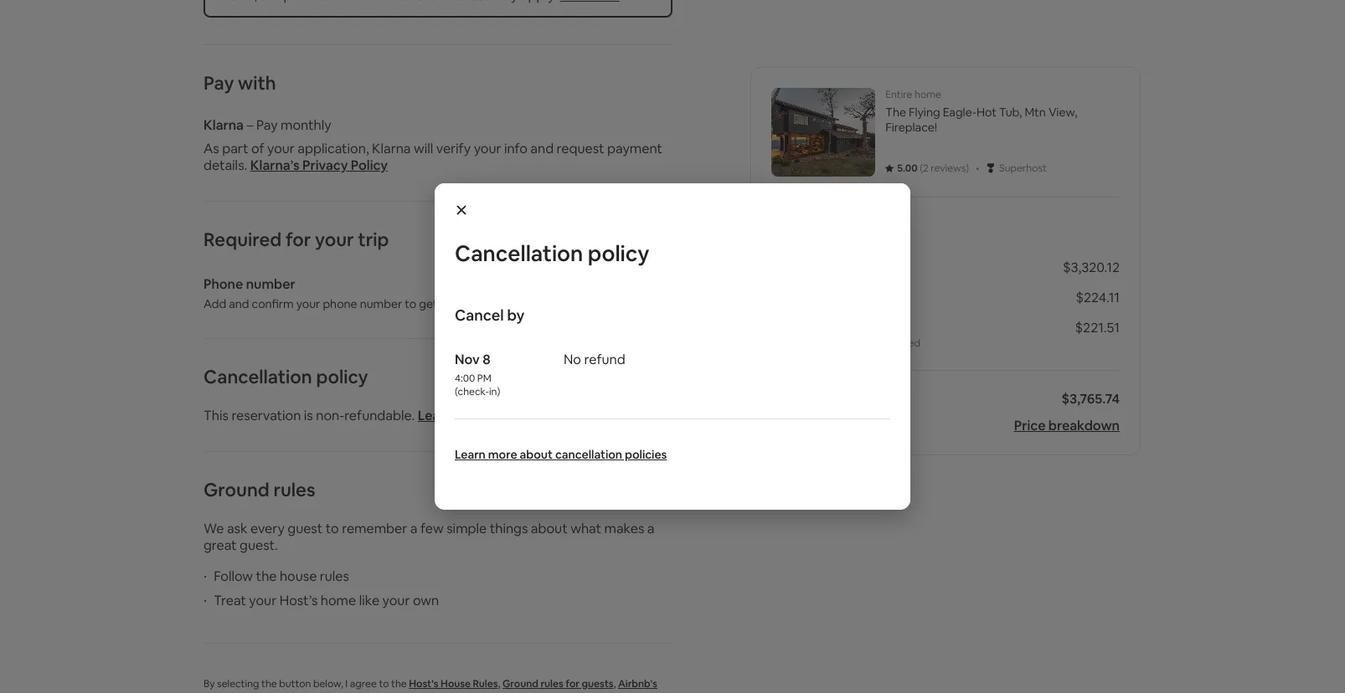 Task type: vqa. For each thing, say whether or not it's contained in the screenshot.
5th group from left
no



Task type: describe. For each thing, give the bounding box(es) containing it.
confirm
[[252, 297, 294, 312]]

ground rules for guests link
[[503, 678, 614, 691]]

price
[[1015, 417, 1046, 435]]

your left info
[[474, 140, 501, 158]]

0 horizontal spatial ground
[[204, 478, 270, 502]]

your right like
[[383, 592, 410, 610]]

cancellation
[[555, 447, 623, 463]]

host's
[[409, 678, 439, 691]]

entire
[[886, 88, 913, 101]]

policies
[[625, 447, 667, 463]]

superhost
[[1000, 162, 1047, 175]]

as part of your application, klarna will verify your info and request payment details.
[[204, 140, 663, 174]]

nov
[[455, 351, 480, 369]]

your right of
[[267, 140, 295, 158]]

your up phone number add and confirm your phone number to get trip updates.
[[315, 228, 354, 251]]

klarna inside as part of your application, klarna will verify your info and request payment details.
[[372, 140, 411, 158]]

1 horizontal spatial for
[[566, 678, 580, 691]]

2 a from the left
[[648, 520, 655, 538]]

home inside entire home the flying eagle-hot tub, mtn view, fireplace!
[[915, 88, 942, 101]]

(check-
[[455, 385, 489, 399]]

5.00 ( 2 reviews )
[[898, 162, 970, 175]]

price breakdown button
[[1015, 417, 1120, 435]]

follow
[[214, 568, 253, 586]]

few
[[421, 520, 444, 538]]

own
[[413, 592, 439, 610]]

phone number add and confirm your phone number to get trip updates.
[[204, 276, 509, 312]]

airbnb's rebooking and refund policy
[[204, 678, 658, 694]]

$224.11
[[1076, 289, 1120, 307]]

learn more button
[[418, 407, 489, 425]]

rules inside "follow the house rules treat your host's home like your own"
[[320, 568, 349, 586]]

1 vertical spatial ground
[[503, 678, 539, 691]]

by
[[507, 306, 525, 325]]

host's
[[280, 592, 318, 610]]

eagle-
[[943, 105, 977, 120]]

reservation
[[232, 407, 301, 425]]

(
[[920, 162, 923, 175]]

4:00
[[455, 372, 475, 385]]

part
[[222, 140, 249, 158]]

phone
[[204, 276, 243, 293]]

what
[[571, 520, 602, 538]]

klarna's privacy policy
[[250, 157, 388, 174]]

home inside "follow the house rules treat your host's home like your own"
[[321, 592, 356, 610]]

2 , from the left
[[614, 678, 616, 691]]

cancel
[[455, 306, 504, 325]]

guest.
[[240, 537, 278, 555]]

)
[[966, 162, 970, 175]]

this reservation is non-refundable. learn more
[[204, 407, 489, 425]]

the left host's
[[391, 678, 407, 691]]

1 vertical spatial number
[[360, 297, 402, 312]]

no refund
[[564, 351, 626, 369]]

updates.
[[462, 297, 509, 312]]

cancellation policy inside dialog
[[455, 240, 650, 268]]

house
[[441, 678, 471, 691]]

and inside airbnb's rebooking and refund policy
[[257, 691, 275, 694]]

the
[[886, 105, 907, 120]]

$3,320.12
[[1063, 259, 1120, 276]]

2
[[923, 162, 929, 175]]

verify
[[436, 140, 471, 158]]

airbnb's rebooking and refund policy button
[[204, 678, 658, 694]]

$221.51 assistance services fee included
[[772, 319, 1120, 350]]

1 a from the left
[[410, 520, 418, 538]]

button
[[279, 678, 311, 691]]

8
[[483, 351, 491, 369]]

pay with
[[204, 71, 276, 95]]

services
[[824, 337, 861, 350]]

price breakdown
[[1015, 417, 1120, 435]]

0 vertical spatial more
[[456, 407, 489, 425]]

by selecting the button below, i agree to the host's house rules , ground rules for guests ,
[[204, 678, 618, 691]]

0 horizontal spatial learn
[[418, 407, 453, 425]]

klarna's privacy policy link
[[250, 157, 388, 174]]

and inside phone number add and confirm your phone number to get trip updates.
[[229, 297, 249, 312]]

house
[[280, 568, 317, 586]]

application,
[[298, 140, 369, 158]]

learn more about cancellation policies
[[455, 447, 667, 463]]

assistance
[[772, 337, 822, 350]]

add
[[204, 297, 226, 312]]

privacy
[[303, 157, 348, 174]]

nov 8 4:00 pm (check-in)
[[455, 351, 501, 399]]

0 horizontal spatial policy
[[316, 365, 368, 389]]

things
[[490, 520, 528, 538]]

entire home the flying eagle-hot tub, mtn view, fireplace!
[[886, 88, 1078, 135]]

i
[[345, 678, 348, 691]]

1 vertical spatial cancellation policy
[[204, 365, 368, 389]]

more inside "cancellation policy" dialog
[[488, 447, 517, 463]]

0 vertical spatial klarna
[[204, 116, 244, 134]]

guest
[[288, 520, 323, 538]]

fee
[[864, 337, 879, 350]]

ask
[[227, 520, 248, 538]]

selecting
[[217, 678, 259, 691]]



Task type: locate. For each thing, give the bounding box(es) containing it.
pm
[[477, 372, 492, 385]]

1 horizontal spatial klarna
[[372, 140, 411, 158]]

policy left i
[[313, 691, 341, 694]]

1 horizontal spatial and
[[257, 691, 275, 694]]

ground rules
[[204, 478, 315, 502]]

policy
[[351, 157, 388, 174], [313, 691, 341, 694]]

0 horizontal spatial klarna
[[204, 116, 244, 134]]

0 vertical spatial number
[[246, 276, 296, 293]]

breakdown
[[1049, 417, 1120, 435]]

1 vertical spatial rules
[[320, 568, 349, 586]]

,
[[498, 678, 500, 691], [614, 678, 616, 691]]

about
[[520, 447, 553, 463], [531, 520, 568, 538]]

1 vertical spatial to
[[326, 520, 339, 538]]

about left the cancellation in the bottom of the page
[[520, 447, 553, 463]]

2 vertical spatial to
[[379, 678, 389, 691]]

1 , from the left
[[498, 678, 500, 691]]

0 vertical spatial pay
[[204, 71, 234, 95]]

2 horizontal spatial rules
[[541, 678, 564, 691]]

0 vertical spatial and
[[531, 140, 554, 158]]

0 horizontal spatial and
[[229, 297, 249, 312]]

$221.51
[[1075, 319, 1120, 337]]

more down learn more button
[[488, 447, 517, 463]]

1 horizontal spatial policy
[[588, 240, 650, 268]]

5.00
[[898, 162, 918, 175]]

and right info
[[531, 140, 554, 158]]

makes
[[605, 520, 645, 538]]

cancellation up reservation
[[204, 365, 312, 389]]

1 vertical spatial about
[[531, 520, 568, 538]]

1 vertical spatial pay
[[256, 116, 278, 134]]

rules up guest
[[273, 478, 315, 502]]

0 vertical spatial home
[[915, 88, 942, 101]]

trip right get
[[440, 297, 460, 312]]

learn inside "cancellation policy" dialog
[[455, 447, 486, 463]]

0 vertical spatial cancellation policy
[[455, 240, 650, 268]]

0 vertical spatial learn
[[418, 407, 453, 425]]

1 horizontal spatial number
[[360, 297, 402, 312]]

home up flying on the top right of the page
[[915, 88, 942, 101]]

to inside we ask every guest to remember a few simple things about what makes a great guest.
[[326, 520, 339, 538]]

1 vertical spatial and
[[229, 297, 249, 312]]

a
[[410, 520, 418, 538], [648, 520, 655, 538]]

payment
[[608, 140, 663, 158]]

remember
[[342, 520, 407, 538]]

we ask every guest to remember a few simple things about what makes a great guest.
[[204, 520, 655, 555]]

$3,765.74
[[1062, 390, 1120, 408]]

klarna left will
[[372, 140, 411, 158]]

policy right privacy
[[351, 157, 388, 174]]

1 vertical spatial cancellation
[[204, 365, 312, 389]]

, left airbnb's
[[614, 678, 616, 691]]

0 vertical spatial policy
[[351, 157, 388, 174]]

your
[[267, 140, 295, 158], [474, 140, 501, 158], [315, 228, 354, 251], [296, 297, 320, 312], [249, 592, 277, 610], [383, 592, 410, 610]]

0 horizontal spatial rules
[[273, 478, 315, 502]]

refund
[[584, 351, 626, 369]]

1 vertical spatial learn
[[455, 447, 486, 463]]

about inside we ask every guest to remember a few simple things about what makes a great guest.
[[531, 520, 568, 538]]

2 horizontal spatial and
[[531, 140, 554, 158]]

tub,
[[1000, 105, 1023, 120]]

1 vertical spatial for
[[566, 678, 580, 691]]

to right agree
[[379, 678, 389, 691]]

1 horizontal spatial ground
[[503, 678, 539, 691]]

trip inside phone number add and confirm your phone number to get trip updates.
[[440, 297, 460, 312]]

cancellation up updates.
[[455, 240, 583, 268]]

refundable.
[[344, 407, 415, 425]]

request
[[557, 140, 605, 158]]

the left button at the bottom
[[261, 678, 277, 691]]

0 horizontal spatial policy
[[313, 691, 341, 694]]

ground right rules
[[503, 678, 539, 691]]

no
[[564, 351, 581, 369]]

1 vertical spatial home
[[321, 592, 356, 610]]

of
[[251, 140, 264, 158]]

pay left with
[[204, 71, 234, 95]]

1 vertical spatial more
[[488, 447, 517, 463]]

1 horizontal spatial a
[[648, 520, 655, 538]]

by
[[204, 678, 215, 691]]

ground
[[204, 478, 270, 502], [503, 678, 539, 691]]

0 horizontal spatial for
[[286, 228, 311, 251]]

to inside phone number add and confirm your phone number to get trip updates.
[[405, 297, 417, 312]]

rules right the house
[[320, 568, 349, 586]]

below,
[[313, 678, 343, 691]]

klarna up part
[[204, 116, 244, 134]]

0 vertical spatial about
[[520, 447, 553, 463]]

0 vertical spatial for
[[286, 228, 311, 251]]

0 vertical spatial to
[[405, 297, 417, 312]]

trip
[[358, 228, 389, 251], [440, 297, 460, 312]]

with
[[238, 71, 276, 95]]

this
[[204, 407, 229, 425]]

1 horizontal spatial rules
[[320, 568, 349, 586]]

about inside "cancellation policy" dialog
[[520, 447, 553, 463]]

rules
[[473, 678, 498, 691]]

0 vertical spatial ground
[[204, 478, 270, 502]]

mtn
[[1025, 105, 1046, 120]]

1 vertical spatial policy
[[313, 691, 341, 694]]

monthly
[[281, 116, 331, 134]]

0 horizontal spatial number
[[246, 276, 296, 293]]

required for your trip
[[204, 228, 389, 251]]

phone
[[323, 297, 357, 312]]

1 horizontal spatial trip
[[440, 297, 460, 312]]

1 horizontal spatial cancellation policy
[[455, 240, 650, 268]]

learn more about cancellation policies link
[[455, 447, 667, 463]]

number up confirm
[[246, 276, 296, 293]]

2 vertical spatial and
[[257, 691, 275, 694]]

and right add
[[229, 297, 249, 312]]

2 horizontal spatial to
[[405, 297, 417, 312]]

in)
[[489, 385, 501, 399]]

0 horizontal spatial to
[[326, 520, 339, 538]]

learn right 'refundable.'
[[418, 407, 453, 425]]

cancellation policy up by
[[455, 240, 650, 268]]

0 vertical spatial policy
[[588, 240, 650, 268]]

0 horizontal spatial cancellation policy
[[204, 365, 368, 389]]

get
[[419, 297, 438, 312]]

to left get
[[405, 297, 417, 312]]

cancellation policy
[[455, 240, 650, 268], [204, 365, 368, 389]]

the inside "follow the house rules treat your host's home like your own"
[[256, 568, 277, 586]]

treat
[[214, 592, 246, 610]]

1 horizontal spatial policy
[[351, 157, 388, 174]]

1 vertical spatial policy
[[316, 365, 368, 389]]

0 vertical spatial trip
[[358, 228, 389, 251]]

klarna's
[[250, 157, 300, 174]]

the
[[256, 568, 277, 586], [261, 678, 277, 691], [391, 678, 407, 691]]

and
[[531, 140, 554, 158], [229, 297, 249, 312], [257, 691, 275, 694]]

number right phone
[[360, 297, 402, 312]]

hot
[[977, 105, 997, 120]]

rules
[[273, 478, 315, 502], [320, 568, 349, 586], [541, 678, 564, 691]]

1 horizontal spatial ,
[[614, 678, 616, 691]]

cancellation inside dialog
[[455, 240, 583, 268]]

cancellation policy dialog
[[435, 183, 911, 510]]

for right required
[[286, 228, 311, 251]]

rules left guests
[[541, 678, 564, 691]]

follow the house rules treat your host's home like your own
[[214, 568, 439, 610]]

your inside phone number add and confirm your phone number to get trip updates.
[[296, 297, 320, 312]]

0 vertical spatial rules
[[273, 478, 315, 502]]

cancellation policy up reservation
[[204, 365, 368, 389]]

policy inside airbnb's rebooking and refund policy
[[313, 691, 341, 694]]

, right house
[[498, 678, 500, 691]]

1 horizontal spatial learn
[[455, 447, 486, 463]]

non-
[[316, 407, 345, 425]]

included
[[881, 337, 921, 350]]

pay right "–"
[[256, 116, 278, 134]]

flying
[[909, 105, 941, 120]]

0 vertical spatial cancellation
[[455, 240, 583, 268]]

1 horizontal spatial to
[[379, 678, 389, 691]]

0 horizontal spatial home
[[321, 592, 356, 610]]

your left phone
[[296, 297, 320, 312]]

policy inside dialog
[[588, 240, 650, 268]]

simple
[[447, 520, 487, 538]]

more
[[456, 407, 489, 425], [488, 447, 517, 463]]

1 horizontal spatial cancellation
[[455, 240, 583, 268]]

trip up phone number add and confirm your phone number to get trip updates.
[[358, 228, 389, 251]]

1 vertical spatial klarna
[[372, 140, 411, 158]]

for left guests
[[566, 678, 580, 691]]

learn down learn more button
[[455, 447, 486, 463]]

a left few
[[410, 520, 418, 538]]

0 horizontal spatial a
[[410, 520, 418, 538]]

1 horizontal spatial home
[[915, 88, 942, 101]]

•
[[976, 159, 980, 177]]

0 horizontal spatial ,
[[498, 678, 500, 691]]

your right treat
[[249, 592, 277, 610]]

policy
[[588, 240, 650, 268], [316, 365, 368, 389]]

to right guest
[[326, 520, 339, 538]]

we
[[204, 520, 224, 538]]

guests
[[582, 678, 614, 691]]

0 horizontal spatial pay
[[204, 71, 234, 95]]

refund
[[277, 691, 311, 694]]

like
[[359, 592, 380, 610]]

home left like
[[321, 592, 356, 610]]

the down guest.
[[256, 568, 277, 586]]

airbnb's
[[618, 678, 658, 691]]

a right makes
[[648, 520, 655, 538]]

details.
[[204, 157, 247, 174]]

fireplace!
[[886, 120, 938, 135]]

as
[[204, 140, 219, 158]]

to
[[405, 297, 417, 312], [326, 520, 339, 538], [379, 678, 389, 691]]

great
[[204, 537, 237, 555]]

about left what
[[531, 520, 568, 538]]

reviews
[[931, 162, 966, 175]]

and inside as part of your application, klarna will verify your info and request payment details.
[[531, 140, 554, 158]]

will
[[414, 140, 433, 158]]

more down the (check-
[[456, 407, 489, 425]]

1 horizontal spatial pay
[[256, 116, 278, 134]]

and left refund
[[257, 691, 275, 694]]

2 vertical spatial rules
[[541, 678, 564, 691]]

ground up ask
[[204, 478, 270, 502]]

1 vertical spatial trip
[[440, 297, 460, 312]]

rebooking
[[204, 691, 255, 694]]

required
[[204, 228, 282, 251]]

0 horizontal spatial trip
[[358, 228, 389, 251]]

0 horizontal spatial cancellation
[[204, 365, 312, 389]]

view,
[[1049, 105, 1078, 120]]



